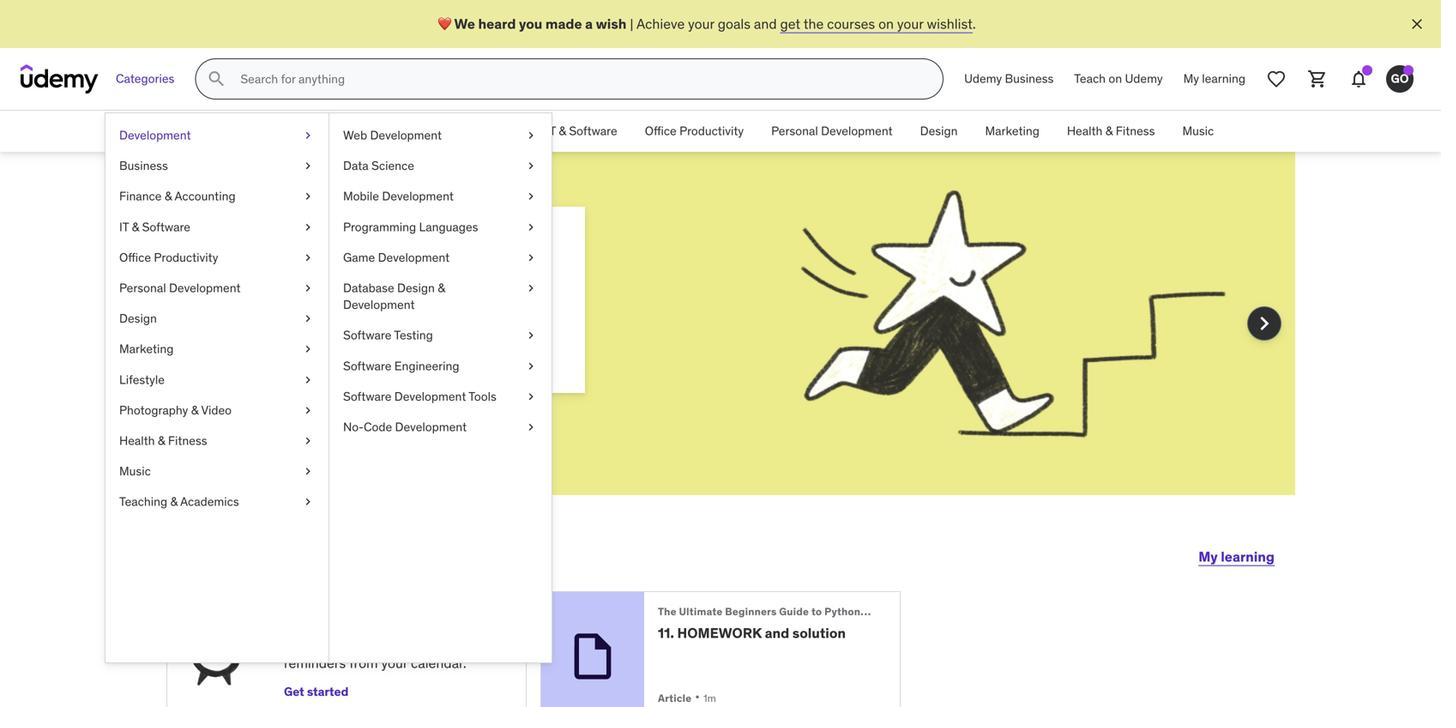 Task type: describe. For each thing, give the bounding box(es) containing it.
let's start learning, gary
[[167, 536, 508, 571]]

shopping cart with 0 items image
[[1308, 69, 1329, 89]]

software development tools
[[343, 389, 497, 404]]

get inside button
[[284, 684, 304, 700]]

.
[[973, 15, 976, 32]]

0 vertical spatial health
[[1068, 123, 1103, 139]]

no-code development link
[[330, 412, 552, 442]]

you inside every day a little closer learning helps you reach your goals. keep learning and reap the rewards.
[[322, 321, 344, 338]]

xsmall image for teaching & academics
[[301, 494, 315, 510]]

business for lifestyle
[[119, 158, 168, 173]]

close image
[[1409, 15, 1426, 33]]

rewards.
[[309, 340, 361, 357]]

game development link
[[330, 242, 552, 273]]

1 vertical spatial music
[[119, 463, 151, 479]]

|
[[630, 15, 634, 32]]

programming languages link
[[330, 212, 552, 242]]

office productivity for health & fitness
[[645, 123, 744, 139]]

time
[[349, 609, 378, 627]]

development for "personal development" link for health & fitness
[[821, 123, 893, 139]]

goals
[[718, 15, 751, 32]]

xsmall image for lifestyle
[[301, 371, 315, 388]]

1 vertical spatial health & fitness link
[[106, 426, 329, 456]]

keep
[[454, 321, 486, 338]]

your inside schedule time to learn a little each day adds up. get reminders from your calendar.
[[381, 655, 408, 672]]

let's
[[167, 536, 232, 571]]

0 vertical spatial health & fitness link
[[1054, 111, 1169, 152]]

programming inside the ultimate beginners guide to python programming 11. homework and solution
[[864, 605, 933, 618]]

1 horizontal spatial the
[[804, 15, 824, 32]]

notifications image
[[1349, 69, 1370, 89]]

my learning for the top my learning link
[[1184, 71, 1246, 86]]

little inside every day a little closer learning helps you reach your goals. keep learning and reap the rewards.
[[432, 227, 516, 271]]

made
[[546, 15, 582, 32]]

& for photography & video link
[[191, 402, 199, 418]]

software for software development tools
[[343, 389, 392, 404]]

office productivity for lifestyle
[[119, 250, 218, 265]]

data science
[[343, 158, 414, 173]]

you have alerts image
[[1404, 65, 1414, 76]]

11.
[[658, 624, 675, 642]]

office for lifestyle
[[119, 250, 151, 265]]

xsmall image for database design & development
[[524, 280, 538, 297]]

beginners
[[725, 605, 777, 618]]

achieve
[[637, 15, 685, 32]]

teaching & academics link
[[106, 487, 329, 517]]

photography
[[119, 402, 188, 418]]

development inside database design & development
[[343, 297, 415, 312]]

xsmall image for finance & accounting
[[301, 188, 315, 205]]

ultimate
[[679, 605, 723, 618]]

0 vertical spatial fitness
[[1116, 123, 1156, 139]]

xsmall image for photography & video
[[301, 402, 315, 419]]

goals.
[[414, 321, 451, 338]]

1 vertical spatial my learning link
[[1199, 536, 1275, 578]]

teaching
[[119, 494, 167, 509]]

finance for lifestyle
[[119, 189, 162, 204]]

0 vertical spatial you
[[519, 15, 543, 32]]

courses
[[827, 15, 876, 32]]

day inside schedule time to learn a little each day adds up. get reminders from your calendar.
[[359, 635, 381, 653]]

•
[[695, 688, 700, 706]]

& for finance & accounting link associated with health & fitness
[[448, 123, 455, 139]]

design inside database design & development
[[397, 280, 435, 296]]

wishlist
[[927, 15, 973, 32]]

mobile
[[343, 189, 379, 204]]

development for software development tools link
[[395, 389, 466, 404]]

xsmall image for personal development
[[301, 280, 315, 297]]

photography & video
[[119, 402, 232, 418]]

learn
[[398, 609, 431, 627]]

marketing for health & fitness
[[986, 123, 1040, 139]]

little inside schedule time to learn a little each day adds up. get reminders from your calendar.
[[296, 635, 323, 653]]

lifestyle link
[[106, 365, 329, 395]]

started
[[307, 684, 349, 700]]

database design & development link
[[330, 273, 552, 320]]

photography & video link
[[106, 395, 329, 426]]

marketing link for health & fitness
[[972, 111, 1054, 152]]

design for lifestyle
[[119, 311, 157, 326]]

it for lifestyle
[[119, 219, 129, 235]]

keep learning link
[[454, 321, 539, 338]]

web
[[343, 127, 367, 143]]

mobile development link
[[330, 181, 552, 212]]

11. homework and solution link
[[658, 624, 873, 642]]

xsmall image for development
[[301, 127, 315, 144]]

programming inside programming languages link
[[343, 219, 416, 235]]

my for the bottommost my learning link
[[1199, 548, 1218, 566]]

& for finance & accounting link associated with lifestyle
[[165, 189, 172, 204]]

article
[[658, 692, 692, 705]]

2 udemy from the left
[[1126, 71, 1163, 86]]

database design & development
[[343, 280, 445, 312]]

start
[[237, 536, 303, 571]]

personal development for health & fitness
[[772, 123, 893, 139]]

learning
[[228, 321, 282, 338]]

xsmall image for programming languages
[[524, 219, 538, 235]]

0 horizontal spatial on
[[879, 15, 894, 32]]

no-code development
[[343, 419, 467, 435]]

❤️   we heard you made a wish | achieve your goals and get the courses on your wishlist .
[[438, 15, 976, 32]]

finance & accounting for health & fitness
[[403, 123, 519, 139]]

categories
[[116, 71, 175, 86]]

& inside database design & development
[[438, 280, 445, 296]]

xsmall image for software development tools
[[524, 388, 538, 405]]

finance & accounting link for health & fitness
[[389, 111, 533, 152]]

every
[[228, 227, 330, 271]]

software engineering link
[[330, 351, 552, 381]]

we
[[454, 15, 475, 32]]

categories button
[[106, 58, 185, 100]]

finance & accounting for lifestyle
[[119, 189, 236, 204]]

and inside every day a little closer learning helps you reach your goals. keep learning and reap the rewards.
[[228, 340, 251, 357]]

0 vertical spatial my learning link
[[1174, 58, 1257, 100]]

❤️
[[438, 15, 452, 32]]

web development
[[343, 127, 442, 143]]

teach
[[1075, 71, 1106, 86]]

science
[[372, 158, 414, 173]]

0 horizontal spatial fitness
[[168, 433, 207, 448]]

1 horizontal spatial music
[[1183, 123, 1215, 139]]

web development link
[[330, 120, 552, 151]]

teach on udemy link
[[1065, 58, 1174, 100]]

0 vertical spatial music link
[[1169, 111, 1228, 152]]

personal development link for lifestyle
[[106, 273, 329, 303]]

to inside schedule time to learn a little each day adds up. get reminders from your calendar.
[[381, 609, 395, 627]]

reach
[[347, 321, 381, 338]]

from
[[349, 655, 378, 672]]

your left goals
[[688, 15, 715, 32]]

data
[[343, 158, 369, 173]]

it & software for health & fitness
[[546, 123, 618, 139]]

1 vertical spatial on
[[1109, 71, 1123, 86]]

productivity for health & fitness
[[680, 123, 744, 139]]

video
[[201, 402, 232, 418]]

Search for anything text field
[[237, 64, 923, 94]]

academics
[[180, 494, 239, 509]]

marketing for lifestyle
[[119, 341, 174, 357]]

schedule time to learn a little each day adds up. get reminders from your calendar.
[[284, 609, 467, 672]]

to inside the ultimate beginners guide to python programming 11. homework and solution
[[812, 605, 822, 618]]

design for health & fitness
[[921, 123, 958, 139]]

your inside every day a little closer learning helps you reach your goals. keep learning and reap the rewards.
[[385, 321, 411, 338]]

go link
[[1380, 58, 1421, 100]]

heard
[[478, 15, 516, 32]]

personal for health & fitness
[[772, 123, 819, 139]]

it for health & fitness
[[546, 123, 556, 139]]

business link for lifestyle
[[106, 151, 329, 181]]

finance & accounting link for lifestyle
[[106, 181, 329, 212]]

reap
[[255, 340, 282, 357]]

1 vertical spatial music link
[[106, 456, 329, 487]]

tools
[[469, 389, 497, 404]]

xsmall image for marketing
[[301, 341, 315, 358]]

personal development link for health & fitness
[[758, 111, 907, 152]]



Task type: locate. For each thing, give the bounding box(es) containing it.
xsmall image inside "personal development" link
[[301, 280, 315, 297]]

fitness
[[1116, 123, 1156, 139], [168, 433, 207, 448]]

0 vertical spatial finance
[[403, 123, 445, 139]]

0 horizontal spatial music link
[[106, 456, 329, 487]]

udemy business link
[[954, 58, 1065, 100]]

0 vertical spatial learning
[[1203, 71, 1246, 86]]

development for game development link
[[378, 250, 450, 265]]

xsmall image for mobile development
[[524, 188, 538, 205]]

guide
[[780, 605, 809, 618]]

wishlist image
[[1267, 69, 1287, 89]]

0 vertical spatial day
[[336, 227, 398, 271]]

& for health & fitness link to the top
[[1106, 123, 1114, 139]]

finance & accounting
[[403, 123, 519, 139], [119, 189, 236, 204]]

xsmall image
[[301, 127, 315, 144], [301, 188, 315, 205], [524, 188, 538, 205], [301, 219, 315, 235], [301, 249, 315, 266], [524, 249, 538, 266], [301, 280, 315, 297], [301, 371, 315, 388], [524, 388, 538, 405], [301, 402, 315, 419], [301, 494, 315, 510]]

software inside 'link'
[[343, 328, 392, 343]]

0 vertical spatial finance & accounting
[[403, 123, 519, 139]]

health & fitness down teach on udemy link
[[1068, 123, 1156, 139]]

a
[[284, 635, 293, 653]]

carousel element
[[146, 152, 1296, 536]]

and left get
[[754, 15, 777, 32]]

get
[[440, 635, 462, 653], [284, 684, 304, 700]]

finance & accounting link down development link
[[106, 181, 329, 212]]

xsmall image for office productivity
[[301, 249, 315, 266]]

1 vertical spatial business
[[326, 123, 375, 139]]

0 vertical spatial marketing
[[986, 123, 1040, 139]]

health & fitness down photography at the bottom
[[119, 433, 207, 448]]

lifestyle
[[119, 372, 165, 387]]

0 vertical spatial little
[[432, 227, 516, 271]]

1 vertical spatial my learning
[[1199, 548, 1275, 566]]

you left made
[[519, 15, 543, 32]]

1 horizontal spatial office
[[645, 123, 677, 139]]

closer
[[228, 269, 333, 314]]

go
[[1392, 71, 1410, 86]]

1 vertical spatial personal
[[119, 280, 166, 296]]

0 horizontal spatial office productivity link
[[106, 242, 329, 273]]

programming languages
[[343, 219, 478, 235]]

xsmall image inside software testing 'link'
[[524, 327, 538, 344]]

helps
[[285, 321, 319, 338]]

1 vertical spatial you
[[322, 321, 344, 338]]

xsmall image inside finance & accounting link
[[301, 188, 315, 205]]

1 horizontal spatial fitness
[[1116, 123, 1156, 139]]

0 vertical spatial marketing link
[[972, 111, 1054, 152]]

a inside every day a little closer learning helps you reach your goals. keep learning and reap the rewards.
[[405, 227, 425, 271]]

& for it & software link corresponding to lifestyle
[[132, 219, 139, 235]]

xsmall image for design
[[301, 310, 315, 327]]

health & fitness link down video
[[106, 426, 329, 456]]

office productivity link for lifestyle
[[106, 242, 329, 273]]

0 vertical spatial personal
[[772, 123, 819, 139]]

1 horizontal spatial you
[[519, 15, 543, 32]]

marketing link for lifestyle
[[106, 334, 329, 365]]

productivity for lifestyle
[[154, 250, 218, 265]]

0 horizontal spatial accounting
[[175, 189, 236, 204]]

&
[[448, 123, 455, 139], [559, 123, 566, 139], [1106, 123, 1114, 139], [165, 189, 172, 204], [132, 219, 139, 235], [438, 280, 445, 296], [191, 402, 199, 418], [158, 433, 165, 448], [170, 494, 178, 509]]

1 horizontal spatial accounting
[[458, 123, 519, 139]]

0 horizontal spatial marketing
[[119, 341, 174, 357]]

gary
[[439, 536, 508, 571]]

1 horizontal spatial finance & accounting link
[[389, 111, 533, 152]]

0 vertical spatial music
[[1183, 123, 1215, 139]]

xsmall image for web development
[[524, 127, 538, 144]]

0 horizontal spatial the
[[285, 340, 305, 357]]

1 vertical spatial the
[[285, 340, 305, 357]]

1 vertical spatial health & fitness
[[119, 433, 207, 448]]

my learning
[[1184, 71, 1246, 86], [1199, 548, 1275, 566]]

your
[[688, 15, 715, 32], [898, 15, 924, 32], [385, 321, 411, 338], [381, 655, 408, 672]]

the
[[658, 605, 677, 618]]

& for teaching & academics link
[[170, 494, 178, 509]]

0 vertical spatial it & software
[[546, 123, 618, 139]]

1 horizontal spatial productivity
[[680, 123, 744, 139]]

a
[[585, 15, 593, 32], [405, 227, 425, 271]]

adds
[[384, 635, 414, 653]]

xsmall image inside software engineering link
[[524, 358, 538, 375]]

1 horizontal spatial marketing link
[[972, 111, 1054, 152]]

0 horizontal spatial a
[[405, 227, 425, 271]]

xsmall image inside teaching & academics link
[[301, 494, 315, 510]]

xsmall image for software engineering
[[524, 358, 538, 375]]

wish
[[596, 15, 627, 32]]

teaching & academics
[[119, 494, 239, 509]]

xsmall image inside no-code development link
[[524, 419, 538, 436]]

0 horizontal spatial productivity
[[154, 250, 218, 265]]

accounting down development link
[[175, 189, 236, 204]]

day up database
[[336, 227, 398, 271]]

xsmall image for health & fitness
[[301, 433, 315, 449]]

data science link
[[330, 151, 552, 181]]

2 vertical spatial and
[[765, 624, 790, 642]]

the right get
[[804, 15, 824, 32]]

health & fitness link down teach on udemy link
[[1054, 111, 1169, 152]]

xsmall image inside development link
[[301, 127, 315, 144]]

xsmall image for no-code development
[[524, 419, 538, 436]]

0 horizontal spatial personal development
[[119, 280, 241, 296]]

xsmall image inside web development link
[[524, 127, 538, 144]]

finance
[[403, 123, 445, 139], [119, 189, 162, 204]]

1 horizontal spatial programming
[[864, 605, 933, 618]]

health down photography at the bottom
[[119, 433, 155, 448]]

programming right python on the right bottom of the page
[[864, 605, 933, 618]]

development for mobile development link
[[382, 189, 454, 204]]

0 vertical spatial design
[[921, 123, 958, 139]]

1 horizontal spatial health & fitness link
[[1054, 111, 1169, 152]]

xsmall image for business
[[301, 158, 315, 174]]

development for lifestyle's "personal development" link
[[169, 280, 241, 296]]

0 vertical spatial the
[[804, 15, 824, 32]]

your down database design & development
[[385, 321, 411, 338]]

get started button
[[284, 680, 349, 704]]

accounting up data science link
[[458, 123, 519, 139]]

business
[[1005, 71, 1054, 86], [326, 123, 375, 139], [119, 158, 168, 173]]

software development tools link
[[330, 381, 552, 412]]

it & software link for lifestyle
[[106, 212, 329, 242]]

office for health & fitness
[[645, 123, 677, 139]]

your left wishlist
[[898, 15, 924, 32]]

learning inside every day a little closer learning helps you reach your goals. keep learning and reap the rewards.
[[489, 321, 539, 338]]

get left "started"
[[284, 684, 304, 700]]

1 vertical spatial office productivity link
[[106, 242, 329, 273]]

on right "teach" on the right of page
[[1109, 71, 1123, 86]]

0 horizontal spatial office
[[119, 250, 151, 265]]

0 horizontal spatial health & fitness
[[119, 433, 207, 448]]

0 horizontal spatial business
[[119, 158, 168, 173]]

1 horizontal spatial it
[[546, 123, 556, 139]]

1 horizontal spatial design
[[397, 280, 435, 296]]

1 horizontal spatial personal
[[772, 123, 819, 139]]

software for software testing
[[343, 328, 392, 343]]

programming
[[343, 219, 416, 235], [864, 605, 933, 618]]

2 horizontal spatial design
[[921, 123, 958, 139]]

0 vertical spatial business
[[1005, 71, 1054, 86]]

xsmall image for data science
[[524, 158, 538, 174]]

finance & accounting link
[[389, 111, 533, 152], [106, 181, 329, 212]]

1 horizontal spatial health & fitness
[[1068, 123, 1156, 139]]

1 vertical spatial finance & accounting
[[119, 189, 236, 204]]

and inside the ultimate beginners guide to python programming 11. homework and solution
[[765, 624, 790, 642]]

0 vertical spatial my learning
[[1184, 71, 1246, 86]]

office productivity link for health & fitness
[[631, 111, 758, 152]]

on
[[879, 15, 894, 32], [1109, 71, 1123, 86]]

0 vertical spatial a
[[585, 15, 593, 32]]

1 vertical spatial my
[[1199, 548, 1218, 566]]

up.
[[418, 635, 436, 653]]

0 horizontal spatial health & fitness link
[[106, 426, 329, 456]]

0 vertical spatial get
[[440, 635, 462, 653]]

submit search image
[[206, 69, 227, 89]]

xsmall image for game development
[[524, 249, 538, 266]]

it & software for lifestyle
[[119, 219, 191, 235]]

health
[[1068, 123, 1103, 139], [119, 433, 155, 448]]

udemy image
[[21, 64, 99, 94]]

fitness down photography & video on the left bottom
[[168, 433, 207, 448]]

xsmall image inside design link
[[301, 310, 315, 327]]

little up database design & development link
[[432, 227, 516, 271]]

languages
[[419, 219, 478, 235]]

next image
[[1251, 310, 1279, 337]]

0 horizontal spatial health
[[119, 433, 155, 448]]

0 vertical spatial it & software link
[[533, 111, 631, 152]]

xsmall image for it & software
[[301, 219, 315, 235]]

xsmall image for software testing
[[524, 327, 538, 344]]

1 vertical spatial design link
[[106, 303, 329, 334]]

software testing link
[[330, 320, 552, 351]]

my learning for the bottommost my learning link
[[1199, 548, 1275, 566]]

& for health & fitness link to the bottom
[[158, 433, 165, 448]]

0 horizontal spatial it & software link
[[106, 212, 329, 242]]

the inside every day a little closer learning helps you reach your goals. keep learning and reap the rewards.
[[285, 340, 305, 357]]

0 horizontal spatial finance & accounting
[[119, 189, 236, 204]]

software for software engineering
[[343, 358, 392, 374]]

business left "teach" on the right of page
[[1005, 71, 1054, 86]]

0 horizontal spatial office productivity
[[119, 250, 218, 265]]

business link
[[313, 111, 389, 152], [106, 151, 329, 181]]

1 vertical spatial productivity
[[154, 250, 218, 265]]

1 vertical spatial finance & accounting link
[[106, 181, 329, 212]]

business link for health & fitness
[[313, 111, 389, 152]]

database
[[343, 280, 395, 296]]

udemy business
[[965, 71, 1054, 86]]

2 vertical spatial business
[[119, 158, 168, 173]]

1 horizontal spatial personal development link
[[758, 111, 907, 152]]

1 horizontal spatial little
[[432, 227, 516, 271]]

health down "teach" on the right of page
[[1068, 123, 1103, 139]]

my learning link
[[1174, 58, 1257, 100], [1199, 536, 1275, 578]]

learning
[[1203, 71, 1246, 86], [489, 321, 539, 338], [1222, 548, 1275, 566]]

marketing link down udemy business link at the top
[[972, 111, 1054, 152]]

0 horizontal spatial to
[[381, 609, 395, 627]]

0 vertical spatial personal development link
[[758, 111, 907, 152]]

you up rewards.
[[322, 321, 344, 338]]

get the courses on your wishlist link
[[781, 15, 973, 32]]

development for web development link
[[370, 127, 442, 143]]

accounting for health & fitness
[[458, 123, 519, 139]]

it & software
[[546, 123, 618, 139], [119, 219, 191, 235]]

it & software link
[[533, 111, 631, 152], [106, 212, 329, 242]]

1 horizontal spatial marketing
[[986, 123, 1040, 139]]

schedule
[[284, 609, 346, 627]]

marketing down udemy business link at the top
[[986, 123, 1040, 139]]

teach on udemy
[[1075, 71, 1163, 86]]

finance & accounting up data science link
[[403, 123, 519, 139]]

accounting for lifestyle
[[175, 189, 236, 204]]

marketing up lifestyle
[[119, 341, 174, 357]]

health & fitness
[[1068, 123, 1156, 139], [119, 433, 207, 448]]

get started
[[284, 684, 349, 700]]

0 vertical spatial my
[[1184, 71, 1200, 86]]

0 horizontal spatial you
[[322, 321, 344, 338]]

0 vertical spatial health & fitness
[[1068, 123, 1156, 139]]

udemy right "teach" on the right of page
[[1126, 71, 1163, 86]]

design link for lifestyle
[[106, 303, 329, 334]]

personal for lifestyle
[[119, 280, 166, 296]]

get inside schedule time to learn a little each day adds up. get reminders from your calendar.
[[440, 635, 462, 653]]

1m
[[704, 692, 716, 705]]

get up calendar.
[[440, 635, 462, 653]]

learning,
[[309, 536, 433, 571]]

my for the top my learning link
[[1184, 71, 1200, 86]]

0 horizontal spatial finance & accounting link
[[106, 181, 329, 212]]

xsmall image inside marketing link
[[301, 341, 315, 358]]

0 horizontal spatial programming
[[343, 219, 416, 235]]

engineering
[[395, 358, 460, 374]]

1 horizontal spatial a
[[585, 15, 593, 32]]

udemy down .
[[965, 71, 1003, 86]]

0 vertical spatial and
[[754, 15, 777, 32]]

xsmall image inside lifestyle link
[[301, 371, 315, 388]]

2 horizontal spatial business
[[1005, 71, 1054, 86]]

python
[[825, 605, 861, 618]]

business up data
[[326, 123, 375, 139]]

1 unread notification image
[[1363, 65, 1373, 76]]

business for health & fitness
[[326, 123, 375, 139]]

fitness down teach on udemy link
[[1116, 123, 1156, 139]]

every day a little closer learning helps you reach your goals. keep learning and reap the rewards.
[[228, 227, 539, 357]]

xsmall image inside business link
[[301, 158, 315, 174]]

xsmall image inside programming languages link
[[524, 219, 538, 235]]

software
[[569, 123, 618, 139], [142, 219, 191, 235], [343, 328, 392, 343], [343, 358, 392, 374], [343, 389, 392, 404]]

it & software link for health & fitness
[[533, 111, 631, 152]]

get
[[781, 15, 801, 32]]

2 vertical spatial learning
[[1222, 548, 1275, 566]]

xsmall image inside mobile development link
[[524, 188, 538, 205]]

and
[[754, 15, 777, 32], [228, 340, 251, 357], [765, 624, 790, 642]]

and down learning
[[228, 340, 251, 357]]

to right time
[[381, 609, 395, 627]]

article • 1m
[[658, 688, 716, 706]]

business down development link
[[119, 158, 168, 173]]

0 horizontal spatial udemy
[[965, 71, 1003, 86]]

and down guide
[[765, 624, 790, 642]]

0 vertical spatial office
[[645, 123, 677, 139]]

little up reminders
[[296, 635, 323, 653]]

0 vertical spatial design link
[[907, 111, 972, 152]]

mobile development
[[343, 189, 454, 204]]

design link for health & fitness
[[907, 111, 972, 152]]

reminders
[[284, 655, 346, 672]]

the
[[804, 15, 824, 32], [285, 340, 305, 357]]

testing
[[394, 328, 433, 343]]

finance for health & fitness
[[403, 123, 445, 139]]

game development
[[343, 250, 450, 265]]

xsmall image inside data science link
[[524, 158, 538, 174]]

1 horizontal spatial business
[[326, 123, 375, 139]]

programming up game development on the top of page
[[343, 219, 416, 235]]

udemy
[[965, 71, 1003, 86], [1126, 71, 1163, 86]]

1 vertical spatial design
[[397, 280, 435, 296]]

0 vertical spatial programming
[[343, 219, 416, 235]]

xsmall image inside database design & development link
[[524, 280, 538, 297]]

0 horizontal spatial little
[[296, 635, 323, 653]]

day inside every day a little closer learning helps you reach your goals. keep learning and reap the rewards.
[[336, 227, 398, 271]]

xsmall image
[[524, 127, 538, 144], [301, 158, 315, 174], [524, 158, 538, 174], [524, 219, 538, 235], [524, 280, 538, 297], [301, 310, 315, 327], [524, 327, 538, 344], [301, 341, 315, 358], [524, 358, 538, 375], [524, 419, 538, 436], [301, 433, 315, 449], [301, 463, 315, 480]]

no-
[[343, 419, 364, 435]]

personal development for lifestyle
[[119, 280, 241, 296]]

0 horizontal spatial personal
[[119, 280, 166, 296]]

1 udemy from the left
[[965, 71, 1003, 86]]

accounting
[[458, 123, 519, 139], [175, 189, 236, 204]]

1 vertical spatial finance
[[119, 189, 162, 204]]

1 vertical spatial get
[[284, 684, 304, 700]]

development
[[821, 123, 893, 139], [119, 127, 191, 143], [370, 127, 442, 143], [382, 189, 454, 204], [378, 250, 450, 265], [169, 280, 241, 296], [343, 297, 415, 312], [395, 389, 466, 404], [395, 419, 467, 435]]

1 vertical spatial fitness
[[168, 433, 207, 448]]

each
[[327, 635, 356, 653]]

xsmall image inside game development link
[[524, 249, 538, 266]]

development link
[[106, 120, 329, 151]]

xsmall image inside software development tools link
[[524, 388, 538, 405]]

on right courses
[[879, 15, 894, 32]]

xsmall image inside it & software link
[[301, 219, 315, 235]]

to
[[812, 605, 822, 618], [381, 609, 395, 627]]

1 vertical spatial and
[[228, 340, 251, 357]]

the down helps
[[285, 340, 305, 357]]

productivity
[[680, 123, 744, 139], [154, 250, 218, 265]]

marketing link up video
[[106, 334, 329, 365]]

xsmall image for music
[[301, 463, 315, 480]]

0 horizontal spatial design
[[119, 311, 157, 326]]

xsmall image inside photography & video link
[[301, 402, 315, 419]]

0 horizontal spatial marketing link
[[106, 334, 329, 365]]

1 vertical spatial a
[[405, 227, 425, 271]]

to up solution
[[812, 605, 822, 618]]

1 horizontal spatial it & software
[[546, 123, 618, 139]]

software engineering
[[343, 358, 460, 374]]

code
[[364, 419, 392, 435]]

software testing
[[343, 328, 433, 343]]

finance & accounting down development link
[[119, 189, 236, 204]]

0 horizontal spatial finance
[[119, 189, 162, 204]]

calendar.
[[411, 655, 467, 672]]

day up from at the left bottom of page
[[359, 635, 381, 653]]

finance & accounting link up mobile development link
[[389, 111, 533, 152]]

0 horizontal spatial get
[[284, 684, 304, 700]]

your down adds
[[381, 655, 408, 672]]

& for it & software link corresponding to health & fitness
[[559, 123, 566, 139]]

the ultimate beginners guide to python programming 11. homework and solution
[[658, 605, 933, 642]]



Task type: vqa. For each thing, say whether or not it's contained in the screenshot.
Redesign
no



